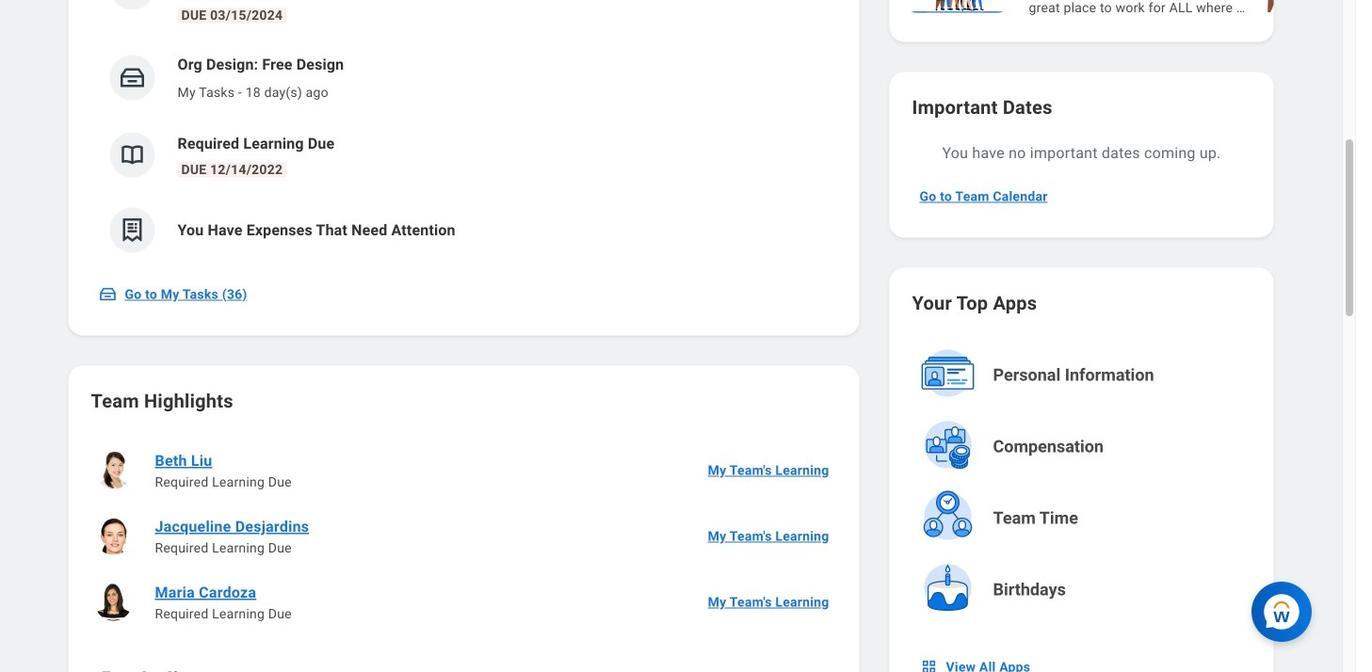 Task type: locate. For each thing, give the bounding box(es) containing it.
inbox image
[[118, 64, 146, 92]]

list
[[91, 0, 837, 268], [905, 0, 1356, 19], [91, 438, 837, 635]]



Task type: describe. For each thing, give the bounding box(es) containing it.
book open image
[[118, 141, 146, 169]]

nbox image
[[920, 658, 939, 673]]

inbox image
[[98, 285, 117, 304]]

dashboard expenses image
[[118, 216, 146, 244]]



Task type: vqa. For each thing, say whether or not it's contained in the screenshot.
inbox image
yes



